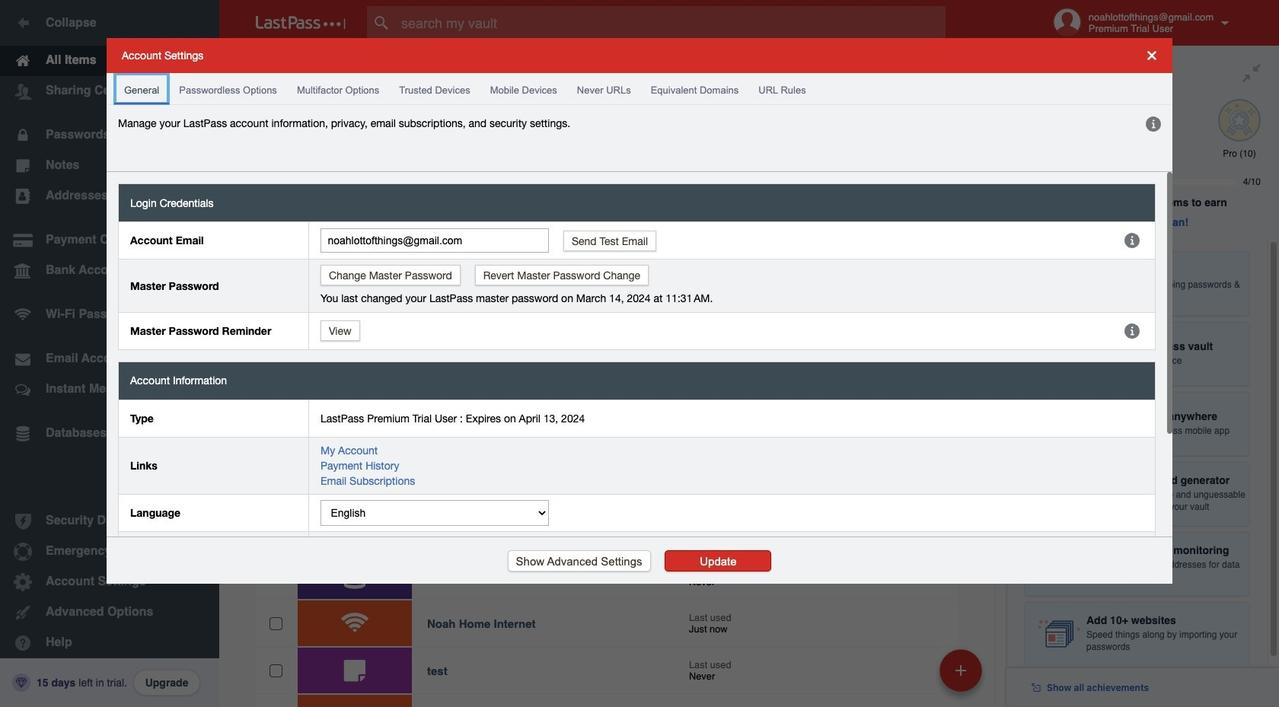 Task type: locate. For each thing, give the bounding box(es) containing it.
main navigation navigation
[[0, 0, 219, 708]]

lastpass image
[[256, 16, 346, 30]]



Task type: vqa. For each thing, say whether or not it's contained in the screenshot.
New Item icon
yes



Task type: describe. For each thing, give the bounding box(es) containing it.
search my vault text field
[[367, 6, 976, 40]]

vault options navigation
[[219, 46, 1007, 91]]

new item navigation
[[935, 645, 992, 708]]

Search search field
[[367, 6, 976, 40]]

new item image
[[956, 665, 967, 676]]



